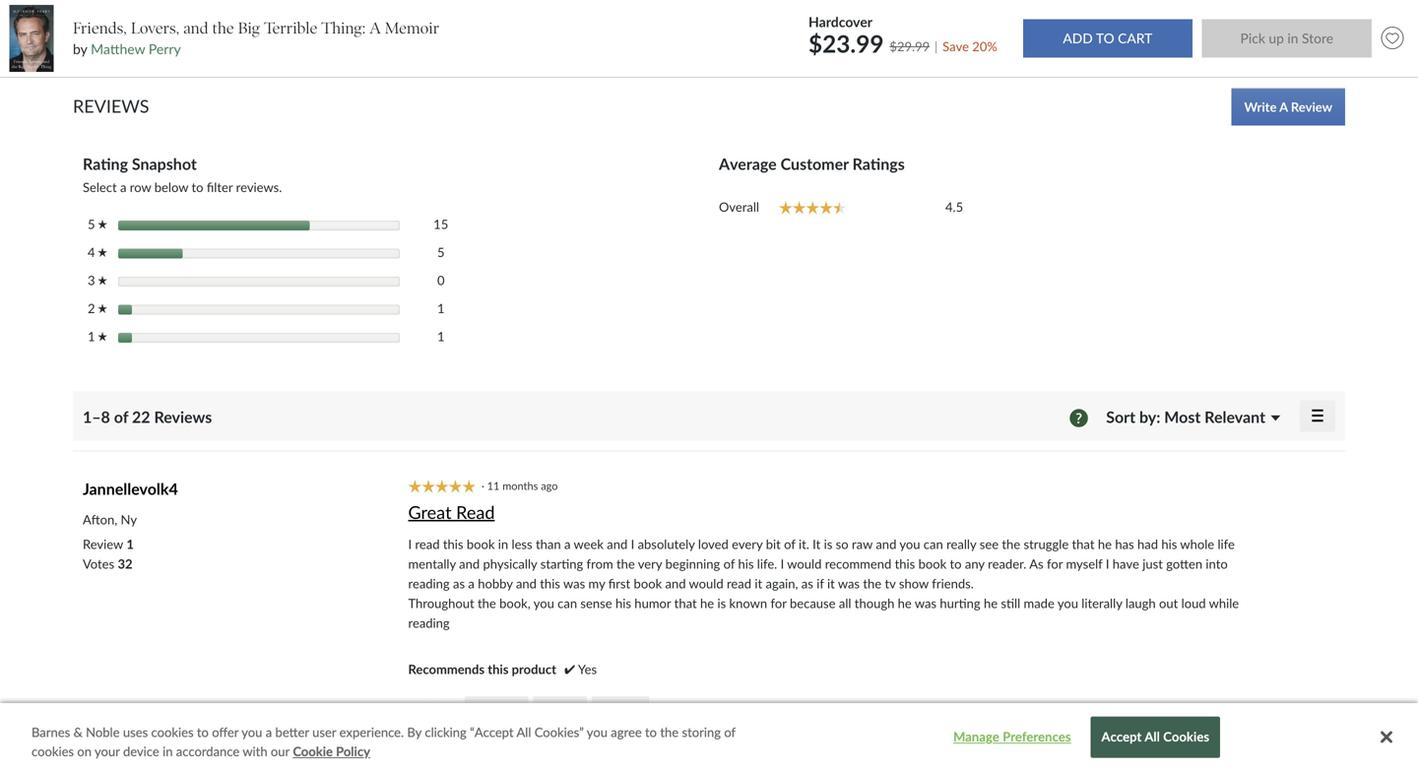 Task type: vqa. For each thing, say whether or not it's contained in the screenshot.
No
yes



Task type: locate. For each thing, give the bounding box(es) containing it.
is left the known
[[718, 595, 726, 611]]

1 vertical spatial 0
[[570, 700, 577, 716]]

a right write
[[1280, 99, 1288, 115]]

None submit
[[1023, 19, 1193, 58], [1203, 19, 1372, 58], [1023, 19, 1193, 58], [1203, 19, 1372, 58]]

his down 'every'
[[738, 556, 754, 572]]

and right raw in the bottom of the page
[[876, 536, 897, 552]]

all right accept
[[1145, 729, 1161, 745]]

read down 11
[[456, 501, 495, 523]]

2 vertical spatial read
[[727, 576, 752, 592]]

1 vertical spatial reviews
[[154, 407, 212, 426]]

☆ up the 3 ☆
[[98, 247, 107, 258]]

reviews down matthew
[[73, 95, 149, 117]]

0 vertical spatial 32
[[118, 556, 133, 572]]

☆ inside 1 ☆
[[98, 332, 107, 342]]

1 horizontal spatial for
[[1047, 556, 1063, 572]]

32 inside afton, ny review 1 votes 32
[[118, 556, 133, 572]]

ago
[[541, 479, 558, 493]]

list
[[83, 534, 134, 574]]

book up show
[[919, 556, 947, 572]]

terrible
[[264, 19, 318, 38]]

of
[[114, 407, 128, 426], [784, 536, 796, 552], [724, 556, 735, 572], [724, 725, 736, 740]]

0 vertical spatial can
[[924, 536, 944, 552]]

jannellevolk4
[[83, 479, 178, 498]]

1 as from the left
[[453, 576, 465, 592]]

hurting
[[940, 595, 981, 611]]

a up our
[[266, 725, 272, 740]]

to
[[192, 179, 203, 195], [950, 556, 962, 572], [197, 725, 209, 740], [645, 725, 657, 740]]

32 right votes
[[118, 556, 133, 572]]

1 horizontal spatial in
[[498, 536, 509, 552]]

he left still
[[984, 595, 998, 611]]

to left filter
[[192, 179, 203, 195]]

book up physically
[[467, 536, 495, 552]]

0 horizontal spatial reviews
[[73, 95, 149, 117]]

1 vertical spatial is
[[718, 595, 726, 611]]

and right lovers,
[[183, 19, 208, 38]]

read up the known
[[727, 576, 752, 592]]

can
[[924, 536, 944, 552], [558, 595, 577, 611]]

in left less
[[498, 536, 509, 552]]

reading down mentally
[[408, 576, 450, 592]]

was left my
[[564, 576, 585, 592]]

cookie policy link
[[293, 742, 370, 762]]

a inside write a review button
[[1280, 99, 1288, 115]]

1 horizontal spatial was
[[838, 576, 860, 592]]

1 horizontal spatial is
[[824, 536, 833, 552]]

"accept
[[470, 725, 514, 740]]

read up mentally
[[415, 536, 440, 552]]

0 horizontal spatial would
[[689, 576, 724, 592]]

clicking
[[425, 725, 467, 740]]

1 horizontal spatial cookies
[[151, 725, 194, 740]]

all
[[839, 595, 852, 611]]

yes · 32
[[475, 700, 519, 716]]

though
[[855, 595, 895, 611]]

2 reading from the top
[[408, 615, 450, 631]]

offer
[[212, 725, 239, 740]]

manage preferences button
[[951, 718, 1074, 757]]

2 ☆ from the top
[[98, 247, 107, 258]]

0 horizontal spatial read
[[415, 536, 440, 552]]

1 horizontal spatial that
[[1072, 536, 1095, 552]]

2 vertical spatial book
[[634, 576, 662, 592]]

0 horizontal spatial 32
[[118, 556, 133, 572]]

☆ for 4
[[98, 247, 107, 258]]

in inside barnes & noble uses cookies to offer you a better user experience. by clicking "accept all cookies" you agree to the storing of cookies on your device in accordance with our
[[163, 744, 173, 760]]

1 horizontal spatial as
[[802, 576, 814, 592]]

2 ☆
[[88, 300, 107, 316]]

☆ inside 2 ☆
[[98, 303, 107, 314]]

the inside friends, lovers, and the big terrible thing: a memoir by matthew perry
[[212, 19, 234, 38]]

☆ up 4 ☆
[[98, 219, 107, 230]]

reading
[[408, 576, 450, 592], [408, 615, 450, 631]]

☆ inside 4 ☆
[[98, 247, 107, 258]]

he left has
[[1098, 536, 1112, 552]]

can left sense
[[558, 595, 577, 611]]

the left storing
[[660, 725, 679, 740]]

3 ☆
[[88, 272, 107, 288]]

the left big
[[212, 19, 234, 38]]

rating
[[83, 154, 128, 173]]

5 up "4"
[[88, 216, 98, 232]]

his right had
[[1162, 536, 1178, 552]]

for down again,
[[771, 595, 787, 611]]

0 vertical spatial read
[[456, 501, 495, 523]]

votes
[[83, 556, 114, 572]]

2 horizontal spatial his
[[1162, 536, 1178, 552]]

you
[[900, 536, 921, 552], [534, 595, 555, 611], [1058, 595, 1079, 611], [242, 725, 262, 740], [587, 725, 608, 740]]

0 vertical spatial book
[[467, 536, 495, 552]]

user
[[312, 725, 336, 740]]

1 vertical spatial read
[[415, 536, 440, 552]]

1 horizontal spatial 0
[[570, 700, 577, 716]]

☆ inside the 3 ☆
[[98, 275, 107, 286]]

3 ☆ from the top
[[98, 275, 107, 286]]

raw
[[852, 536, 873, 552]]

read
[[456, 501, 495, 523], [415, 536, 440, 552], [727, 576, 752, 592]]

1 vertical spatial can
[[558, 595, 577, 611]]

≡
[[1311, 403, 1325, 429]]

☆ down 2 ☆
[[98, 332, 107, 342]]

that up "myself"
[[1072, 536, 1095, 552]]

it down life.
[[755, 576, 763, 592]]

0 horizontal spatial it
[[755, 576, 763, 592]]

your
[[95, 744, 120, 760]]

of inside barnes & noble uses cookies to offer you a better user experience. by clicking "accept all cookies" you agree to the storing of cookies on your device in accordance with our
[[724, 725, 736, 740]]

0 right no at the left of page
[[570, 700, 577, 716]]

1 horizontal spatial yes
[[578, 661, 597, 677]]

2 vertical spatial his
[[616, 595, 632, 611]]

while
[[1210, 595, 1240, 611]]

1 reading from the top
[[408, 576, 450, 592]]

1 horizontal spatial it
[[828, 576, 835, 592]]

of right storing
[[724, 725, 736, 740]]

0
[[437, 272, 445, 288], [570, 700, 577, 716]]

review
[[83, 536, 123, 552]]

big
[[238, 19, 260, 38]]

has
[[1116, 536, 1135, 552]]

1 vertical spatial his
[[738, 556, 754, 572]]

he
[[1098, 536, 1112, 552], [701, 595, 714, 611], [898, 595, 912, 611], [984, 595, 998, 611]]

less
[[512, 536, 533, 552]]

0 horizontal spatial in
[[163, 744, 173, 760]]

0 vertical spatial reading
[[408, 576, 450, 592]]

1 vertical spatial would
[[689, 576, 724, 592]]

☆ for 3
[[98, 275, 107, 286]]

☆ up 1 ☆
[[98, 303, 107, 314]]

1 ☆ from the top
[[98, 219, 107, 230]]

0 horizontal spatial all
[[517, 725, 531, 740]]

afton,
[[83, 512, 117, 527]]

4 ☆ from the top
[[98, 303, 107, 314]]

as left if
[[802, 576, 814, 592]]

0 horizontal spatial 5
[[88, 216, 98, 232]]

to left any
[[950, 556, 962, 572]]

can left really at right bottom
[[924, 536, 944, 552]]

reading down the throughout at the left bottom of page
[[408, 615, 450, 631]]

1 inside afton, ny review 1 votes 32
[[126, 536, 134, 552]]

all
[[517, 725, 531, 740], [1145, 729, 1161, 745]]

1 vertical spatial yes
[[475, 700, 494, 716]]

cookies up 'device'
[[151, 725, 194, 740]]

save 20%
[[943, 38, 998, 54]]

book down very
[[634, 576, 662, 592]]

you left "agree"
[[587, 725, 608, 740]]

i read this book in less than a week and i absolutely loved every bit of it. it is so raw and you can really see the struggle that he has had his whole life mentally and physically starting from the very beginning of his life. i would recommend this book to any reader. as for myself i have just gotten into reading as a hobby and this was my first book and would read it again, as if it was the tv show friends. throughout the book, you can sense his humor that he is known for because all though he was hurting he still made you literally laugh out loud while reading
[[408, 536, 1240, 631]]

a
[[370, 19, 381, 38]]

whole
[[1181, 536, 1215, 552]]

0 horizontal spatial his
[[616, 595, 632, 611]]

is
[[824, 536, 833, 552], [718, 595, 726, 611]]

in
[[498, 536, 509, 552], [163, 744, 173, 760]]

0 vertical spatial cookies
[[151, 725, 194, 740]]

the up first
[[617, 556, 635, 572]]

☆ inside '5 ☆'
[[98, 219, 107, 230]]

the inside barnes & noble uses cookies to offer you a better user experience. by clicking "accept all cookies" you agree to the storing of cookies on your device in accordance with our
[[660, 725, 679, 740]]

is right it
[[824, 536, 833, 552]]

reviews.
[[236, 179, 282, 195]]

0 vertical spatial would
[[787, 556, 822, 572]]

5 for 5
[[437, 244, 445, 260]]

afton, ny review 1 votes 32
[[83, 512, 137, 572]]

32
[[118, 556, 133, 572], [504, 700, 519, 716]]

0 inside content helpfulness group
[[570, 700, 577, 716]]

sense
[[581, 595, 612, 611]]

0 horizontal spatial cookies
[[32, 744, 74, 760]]

mentally
[[408, 556, 456, 572]]

0 vertical spatial his
[[1162, 536, 1178, 552]]

with
[[243, 744, 268, 760]]

would down beginning
[[689, 576, 724, 592]]

0 down 15
[[437, 272, 445, 288]]

report
[[602, 700, 640, 716]]

in right 'device'
[[163, 744, 173, 760]]

a left row
[[120, 179, 127, 195]]

0 vertical spatial in
[[498, 536, 509, 552]]

by
[[407, 725, 422, 740]]

5 ☆ from the top
[[98, 332, 107, 342]]

≡ button
[[1301, 400, 1336, 432]]

bit
[[766, 536, 781, 552]]

0 horizontal spatial that
[[675, 595, 697, 611]]

all down content helpfulness group on the bottom of the page
[[517, 725, 531, 740]]

made
[[1024, 595, 1055, 611]]

1 horizontal spatial can
[[924, 536, 944, 552]]

first
[[609, 576, 631, 592]]

months
[[503, 479, 538, 493]]

$23.99 $29.99
[[809, 29, 930, 58]]

1 vertical spatial 5
[[437, 244, 445, 260]]

his down first
[[616, 595, 632, 611]]

as
[[1030, 556, 1044, 572]]

as up the throughout at the left bottom of page
[[453, 576, 465, 592]]

that right humor
[[675, 595, 697, 611]]

0 horizontal spatial yes
[[475, 700, 494, 716]]

0 horizontal spatial for
[[771, 595, 787, 611]]

great read
[[408, 501, 495, 523]]

helpful?
[[408, 700, 455, 716]]

it right if
[[828, 576, 835, 592]]

reviews right 22
[[154, 407, 212, 426]]

humor
[[635, 595, 671, 611]]

yes right ✔
[[578, 661, 597, 677]]

overall
[[719, 199, 760, 215]]

write
[[1245, 99, 1277, 115]]

· up "accept
[[497, 700, 500, 716]]

· left 11
[[482, 479, 485, 493]]

&
[[73, 725, 83, 740]]

than
[[536, 536, 561, 552]]

was down show
[[915, 595, 937, 611]]

Search topics and reviews search region search field
[[73, 16, 709, 67]]

the up reader.
[[1002, 536, 1021, 552]]

11
[[487, 479, 500, 493]]

cookies down barnes
[[32, 744, 74, 760]]

starting
[[541, 556, 584, 572]]

0 horizontal spatial can
[[558, 595, 577, 611]]

1 horizontal spatial 32
[[504, 700, 519, 716]]

☆ up 2 ☆
[[98, 275, 107, 286]]

tv
[[885, 576, 896, 592]]

0 vertical spatial yes
[[578, 661, 597, 677]]

you right book,
[[534, 595, 555, 611]]

1 horizontal spatial read
[[456, 501, 495, 523]]

1 horizontal spatial ·
[[497, 700, 500, 716]]

add to wishlist image
[[1377, 22, 1409, 54]]

0 vertical spatial for
[[1047, 556, 1063, 572]]

1 horizontal spatial 5
[[437, 244, 445, 260]]

for right the as
[[1047, 556, 1063, 572]]

·
[[482, 479, 485, 493], [497, 700, 500, 716], [563, 700, 567, 716]]

1 vertical spatial in
[[163, 744, 173, 760]]

1 vertical spatial reading
[[408, 615, 450, 631]]

5 down 15
[[437, 244, 445, 260]]

☆ for 1
[[98, 332, 107, 342]]

he left the known
[[701, 595, 714, 611]]

1 horizontal spatial his
[[738, 556, 754, 572]]

32 up "accept
[[504, 700, 519, 716]]

0 vertical spatial 5
[[88, 216, 98, 232]]

1 horizontal spatial all
[[1145, 729, 1161, 745]]

manage
[[954, 729, 1000, 745]]

friends, lovers, and the big terrible thing: a memoir image
[[10, 5, 54, 72]]

1 vertical spatial 32
[[504, 700, 519, 716]]

a inside barnes & noble uses cookies to offer you a better user experience. by clicking "accept all cookies" you agree to the storing of cookies on your device in accordance with our
[[266, 725, 272, 740]]

2 horizontal spatial book
[[919, 556, 947, 572]]

was up the 'all'
[[838, 576, 860, 592]]

0 horizontal spatial as
[[453, 576, 465, 592]]

· right no at the left of page
[[563, 700, 567, 716]]

i right life.
[[781, 556, 784, 572]]

2 as from the left
[[802, 576, 814, 592]]

☆ for 5
[[98, 219, 107, 230]]

content helpfulness group
[[408, 696, 650, 720]]

you up with
[[242, 725, 262, 740]]

yes up "accept
[[475, 700, 494, 716]]

2 horizontal spatial ·
[[563, 700, 567, 716]]

really
[[947, 536, 977, 552]]

a inside rating snapshot select a row below to filter reviews.
[[120, 179, 127, 195]]

would down it.
[[787, 556, 822, 572]]

0 horizontal spatial 0
[[437, 272, 445, 288]]



Task type: describe. For each thing, give the bounding box(es) containing it.
and up book,
[[516, 576, 537, 592]]

· for yes
[[497, 700, 500, 716]]

recommend
[[825, 556, 892, 572]]

manage preferences
[[954, 729, 1072, 745]]

1–8 of 22 reviews alert
[[83, 407, 220, 426]]

3
[[88, 272, 98, 288]]

5 ☆
[[88, 216, 107, 232]]

noble
[[86, 725, 120, 740]]

yes inside content helpfulness group
[[475, 700, 494, 716]]

Search topics and reviews text field
[[83, 26, 598, 58]]

in inside i read this book in less than a week and i absolutely loved every bit of it. it is so raw and you can really see the struggle that he has had his whole life mentally and physically starting from the very beginning of his life. i would recommend this book to any reader. as for myself i have just gotten into reading as a hobby and this was my first book and would read it again, as if it was the tv show friends. throughout the book, you can sense his humor that he is known for because all though he was hurting he still made you literally laugh out loud while reading
[[498, 536, 509, 552]]

book,
[[500, 595, 531, 611]]

of left 22
[[114, 407, 128, 426]]

1 ☆
[[88, 329, 107, 344]]

report button
[[592, 697, 650, 720]]

loud
[[1182, 595, 1207, 611]]

32 inside content helpfulness group
[[504, 700, 519, 716]]

read for great read
[[456, 501, 495, 523]]

great
[[408, 501, 452, 523]]

and inside friends, lovers, and the big terrible thing: a memoir by matthew perry
[[183, 19, 208, 38]]

recommends this product ✔ yes
[[408, 661, 597, 677]]

4.5
[[946, 199, 964, 215]]

it.
[[799, 536, 810, 552]]

you up show
[[900, 536, 921, 552]]

gotten
[[1167, 556, 1203, 572]]

0 vertical spatial is
[[824, 536, 833, 552]]

write a review
[[1245, 99, 1333, 115]]

✔
[[565, 661, 575, 677]]

accept all cookies
[[1102, 729, 1210, 745]]

1–8 of 22 reviews
[[83, 407, 220, 426]]

2 horizontal spatial read
[[727, 576, 752, 592]]

read for i read this book in less than a week and i absolutely loved every bit of it. it is so raw and you can really see the struggle that he has had his whole life mentally and physically starting from the very beginning of his life. i would recommend this book to any reader. as for myself i have just gotten into reading as a hobby and this was my first book and would read it again, as if it was the tv show friends. throughout the book, you can sense his humor that he is known for because all though he was hurting he still made you literally laugh out loud while reading
[[415, 536, 440, 552]]

write a review button
[[1232, 88, 1346, 126]]

15
[[434, 216, 449, 232]]

1 horizontal spatial book
[[634, 576, 662, 592]]

0 vertical spatial that
[[1072, 536, 1095, 552]]

2 it from the left
[[828, 576, 835, 592]]

if
[[817, 576, 824, 592]]

0 horizontal spatial is
[[718, 595, 726, 611]]

had
[[1138, 536, 1159, 552]]

2
[[88, 300, 98, 316]]

rating snapshot select a row below to filter reviews.
[[83, 154, 282, 195]]

literally
[[1082, 595, 1123, 611]]

our
[[271, 744, 290, 760]]

barnes
[[32, 725, 70, 740]]

reader.
[[988, 556, 1027, 572]]

device
[[123, 744, 159, 760]]

1 horizontal spatial reviews
[[154, 407, 212, 426]]

to inside rating snapshot select a row below to filter reviews.
[[192, 179, 203, 195]]

you right made
[[1058, 595, 1079, 611]]

experience.
[[340, 725, 404, 740]]

1 it from the left
[[755, 576, 763, 592]]

recommends
[[408, 661, 485, 677]]

4 ☆
[[88, 244, 107, 260]]

· 11 months ago
[[482, 479, 564, 493]]

relevant
[[1205, 408, 1266, 427]]

and down beginning
[[666, 576, 686, 592]]

0 vertical spatial reviews
[[73, 95, 149, 117]]

i up mentally
[[408, 536, 412, 552]]

privacy alert dialog
[[0, 703, 1419, 771]]

sort by: most relevant ▼
[[1107, 407, 1281, 427]]

a right than
[[565, 536, 571, 552]]

preferences
[[1003, 729, 1072, 745]]

no
[[543, 700, 560, 716]]

☆ for 2
[[98, 303, 107, 314]]

product
[[512, 661, 557, 677]]

0 vertical spatial 0
[[437, 272, 445, 288]]

laugh
[[1126, 595, 1156, 611]]

from
[[587, 556, 613, 572]]

life
[[1218, 536, 1235, 552]]

he down show
[[898, 595, 912, 611]]

2 horizontal spatial was
[[915, 595, 937, 611]]

a left hobby on the bottom of page
[[468, 576, 475, 592]]

5 for 5 ☆
[[88, 216, 98, 232]]

snapshot
[[132, 154, 197, 173]]

accordance
[[176, 744, 240, 760]]

friends,
[[73, 19, 127, 38]]

of left it.
[[784, 536, 796, 552]]

1 vertical spatial for
[[771, 595, 787, 611]]

this left product
[[488, 661, 509, 677]]

to right "agree"
[[645, 725, 657, 740]]

throughout
[[408, 595, 475, 611]]

1 vertical spatial cookies
[[32, 744, 74, 760]]

average customer ratings
[[719, 154, 905, 173]]

into
[[1206, 556, 1228, 572]]

friends.
[[932, 576, 974, 592]]

week
[[574, 536, 604, 552]]

hobby
[[478, 576, 513, 592]]

every
[[732, 536, 763, 552]]

life.
[[757, 556, 778, 572]]

on
[[77, 744, 92, 760]]

all inside button
[[1145, 729, 1161, 745]]

sort
[[1107, 407, 1136, 426]]

just
[[1143, 556, 1163, 572]]

still
[[1001, 595, 1021, 611]]

cookie
[[293, 744, 333, 760]]

ny
[[121, 512, 137, 527]]

and up 'from' on the left of page
[[607, 536, 628, 552]]

row
[[130, 179, 151, 195]]

have
[[1113, 556, 1140, 572]]

and up hobby on the bottom of page
[[459, 556, 480, 572]]

1 vertical spatial that
[[675, 595, 697, 611]]

ratings
[[853, 154, 905, 173]]

i left absolutely
[[631, 536, 635, 552]]

again,
[[766, 576, 799, 592]]

it
[[813, 536, 821, 552]]

by
[[73, 41, 87, 57]]

0 horizontal spatial ·
[[482, 479, 485, 493]]

to inside i read this book in less than a week and i absolutely loved every bit of it. it is so raw and you can really see the struggle that he has had his whole life mentally and physically starting from the very beginning of his life. i would recommend this book to any reader. as for myself i have just gotten into reading as a hobby and this was my first book and would read it again, as if it was the tv show friends. throughout the book, you can sense his humor that he is known for because all though he was hurting he still made you literally laugh out loud while reading
[[950, 556, 962, 572]]

so
[[836, 536, 849, 552]]

the down hobby on the bottom of page
[[478, 595, 496, 611]]

any
[[965, 556, 985, 572]]

this up mentally
[[443, 536, 464, 552]]

very
[[638, 556, 662, 572]]

myself
[[1067, 556, 1103, 572]]

better
[[275, 725, 309, 740]]

jannellevolk4 button
[[83, 479, 178, 498]]

$29.99
[[890, 38, 930, 54]]

all inside barnes & noble uses cookies to offer you a better user experience. by clicking "accept all cookies" you agree to the storing of cookies on your device in accordance with our
[[517, 725, 531, 740]]

policy
[[336, 744, 370, 760]]

this up show
[[895, 556, 916, 572]]

· for no
[[563, 700, 567, 716]]

cookies"
[[535, 725, 584, 740]]

of down loved
[[724, 556, 735, 572]]

matthew perry link
[[91, 41, 181, 57]]

1 vertical spatial book
[[919, 556, 947, 572]]

this down starting
[[540, 576, 561, 592]]

known
[[730, 595, 768, 611]]

struggle
[[1024, 536, 1069, 552]]

the left tv
[[863, 576, 882, 592]]

i left have
[[1106, 556, 1110, 572]]

0 horizontal spatial was
[[564, 576, 585, 592]]

no · 0
[[543, 700, 577, 716]]

list containing review
[[83, 534, 134, 574]]

my
[[589, 576, 605, 592]]

1 horizontal spatial would
[[787, 556, 822, 572]]

review
[[1292, 99, 1333, 115]]

to up accordance
[[197, 725, 209, 740]]

select
[[83, 179, 117, 195]]

$23.99
[[809, 29, 884, 58]]

0 horizontal spatial book
[[467, 536, 495, 552]]



